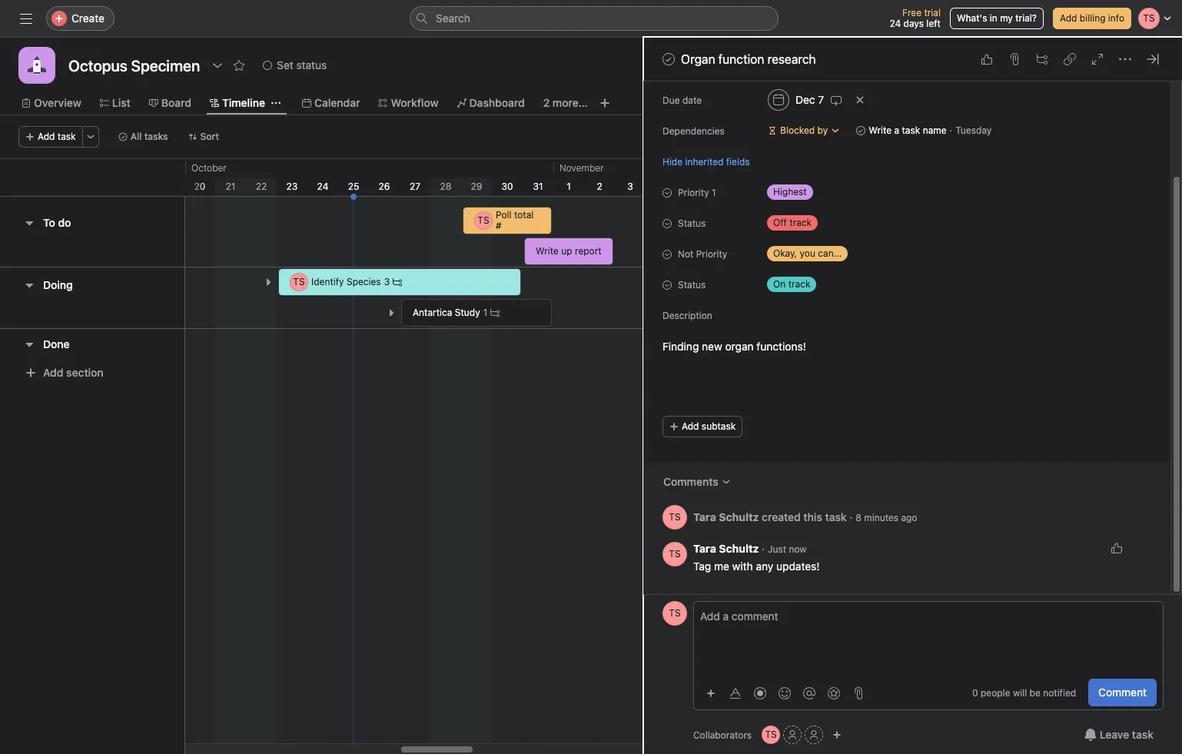 Task type: describe. For each thing, give the bounding box(es) containing it.
be
[[1030, 687, 1041, 699]]

now
[[789, 543, 807, 555]]

ago
[[901, 512, 917, 523]]

set
[[277, 58, 293, 71]]

write a task name
[[869, 125, 947, 136]]

due date
[[663, 95, 702, 106]]

insert an object image
[[706, 688, 716, 698]]

21
[[226, 181, 236, 192]]

track for on track
[[788, 278, 811, 290]]

0 likes. click to like this task image
[[1111, 542, 1123, 554]]

7
[[818, 93, 824, 106]]

show options image
[[212, 59, 224, 71]]

subtask
[[702, 420, 736, 432]]

tasks
[[144, 131, 168, 142]]

all tasks
[[130, 131, 168, 142]]

just
[[768, 543, 786, 555]]

22
[[256, 181, 267, 192]]

show subtasks for task antartica study image
[[387, 308, 396, 317]]

leave task button
[[1074, 721, 1164, 749]]

free trial 24 days left
[[890, 7, 941, 29]]

0 horizontal spatial 1
[[483, 307, 488, 318]]

1 for november 1
[[567, 181, 571, 192]]

toolbar inside organ function research dialog
[[700, 681, 869, 704]]

add billing info
[[1060, 12, 1125, 24]]

organ function research
[[681, 52, 816, 66]]

with
[[732, 560, 753, 573]]

dec
[[796, 93, 815, 106]]

name
[[923, 125, 947, 136]]

organ function research dialog
[[644, 0, 1182, 754]]

date
[[683, 95, 702, 106]]

dependencies
[[663, 125, 725, 137]]

set status
[[277, 58, 327, 71]]

board link
[[149, 95, 191, 111]]

search list box
[[410, 6, 779, 31]]

billing
[[1080, 12, 1106, 24]]

done button
[[43, 330, 70, 358]]

task right a
[[902, 125, 920, 136]]

more actions image
[[86, 132, 95, 141]]

collaborators
[[693, 729, 752, 741]]

okay, you can... button
[[761, 243, 870, 264]]

Completed checkbox
[[660, 50, 678, 68]]

inherited
[[685, 156, 724, 167]]

formatting image
[[730, 687, 742, 699]]

okay,
[[773, 248, 797, 259]]

overview
[[34, 96, 81, 109]]

all
[[130, 131, 142, 142]]

main content inside organ function research dialog
[[644, 0, 1171, 594]]

8
[[856, 512, 862, 523]]

add to starred image
[[233, 59, 245, 71]]

done
[[43, 337, 70, 350]]

hide inherited fields button
[[663, 154, 750, 169]]

status for on track
[[678, 279, 706, 291]]

30
[[502, 181, 513, 192]]

on track button
[[761, 274, 853, 295]]

0 horizontal spatial ·
[[762, 542, 765, 555]]

timeline
[[222, 96, 265, 109]]

tara for created
[[693, 510, 716, 523]]

add for add subtask
[[682, 420, 699, 432]]

function
[[719, 52, 764, 66]]

record a video image
[[754, 687, 766, 699]]

what's in my trial? button
[[950, 8, 1044, 29]]

schultz for ·
[[719, 542, 759, 555]]

off track button
[[761, 212, 853, 234]]

antartica
[[413, 307, 452, 318]]

free
[[902, 7, 922, 18]]

#
[[496, 220, 502, 231]]

add section button
[[18, 359, 110, 387]]

research
[[768, 52, 816, 66]]

close details image
[[1147, 53, 1159, 65]]

tab actions image
[[271, 98, 281, 108]]

0 horizontal spatial 24
[[317, 181, 329, 192]]

write for write a task name
[[869, 125, 892, 136]]

antartica study
[[413, 307, 480, 318]]

workflow link
[[379, 95, 439, 111]]

on
[[773, 278, 786, 290]]

doing
[[43, 278, 73, 291]]

task inside leave task button
[[1132, 728, 1154, 741]]

1 vertical spatial priority
[[696, 248, 727, 260]]

29
[[471, 181, 482, 192]]

doing button
[[43, 271, 73, 299]]

november 1
[[560, 162, 604, 192]]

in
[[990, 12, 998, 24]]

poll
[[496, 209, 512, 221]]

timeline link
[[210, 95, 265, 111]]

sort button
[[181, 126, 226, 148]]

add for add section
[[43, 366, 63, 379]]

blocked by button
[[761, 120, 847, 141]]

not
[[678, 248, 694, 260]]

more…
[[553, 96, 588, 109]]

add tab image
[[599, 97, 611, 109]]

1 for priority 1
[[712, 187, 716, 198]]

tara schultz link for created
[[693, 510, 759, 523]]

search button
[[410, 6, 779, 31]]

collapse task list for the section to do image
[[23, 217, 35, 229]]

task left 8
[[825, 510, 847, 523]]

hide inherited fields
[[663, 156, 750, 167]]

2 more…
[[543, 96, 588, 109]]

report
[[575, 245, 602, 257]]

hide
[[663, 156, 683, 167]]

species
[[347, 276, 381, 287]]

can...
[[818, 248, 842, 259]]



Task type: vqa. For each thing, say whether or not it's contained in the screenshot.
functional inside the the Starred element
no



Task type: locate. For each thing, give the bounding box(es) containing it.
0 vertical spatial leftcount image
[[393, 278, 402, 287]]

by
[[818, 125, 828, 136]]

what's in my trial?
[[957, 12, 1037, 24]]

schultz
[[719, 510, 759, 523], [719, 542, 759, 555]]

2 tara from the top
[[693, 542, 716, 555]]

to do button
[[43, 209, 71, 237]]

track
[[790, 217, 812, 228], [788, 278, 811, 290]]

0 people will be notified
[[972, 687, 1076, 699]]

notified
[[1043, 687, 1076, 699]]

tara schultz · just now
[[693, 542, 807, 555]]

1 down november
[[567, 181, 571, 192]]

1 tara schultz link from the top
[[693, 510, 759, 523]]

show subtasks for task identify species image
[[264, 278, 273, 287]]

main content
[[644, 0, 1171, 594]]

23
[[286, 181, 298, 192]]

track for off track
[[790, 217, 812, 228]]

ts button
[[663, 505, 687, 530], [663, 542, 687, 567], [663, 601, 687, 626], [762, 726, 780, 744]]

repeats image
[[830, 94, 843, 106]]

dashboard
[[469, 96, 525, 109]]

1 down hide inherited fields button
[[712, 187, 716, 198]]

functions!
[[757, 340, 806, 353]]

total
[[514, 209, 534, 221]]

2 schultz from the top
[[719, 542, 759, 555]]

write up report
[[536, 245, 602, 257]]

created
[[762, 510, 801, 523]]

task right "leave"
[[1132, 728, 1154, 741]]

2
[[543, 96, 550, 109], [597, 181, 602, 192]]

1 horizontal spatial 2
[[597, 181, 602, 192]]

task inside add task button
[[58, 131, 76, 142]]

task left more actions icon
[[58, 131, 76, 142]]

1 vertical spatial write
[[536, 245, 559, 257]]

write for write up report
[[536, 245, 559, 257]]

0 vertical spatial tara
[[693, 510, 716, 523]]

1 right study
[[483, 307, 488, 318]]

a
[[894, 125, 899, 136]]

0 vertical spatial tara schultz link
[[693, 510, 759, 523]]

full screen image
[[1092, 53, 1104, 65]]

add down overview link
[[38, 131, 55, 142]]

status
[[296, 58, 327, 71]]

tag me with any updates!
[[693, 560, 820, 573]]

add left "billing"
[[1060, 12, 1077, 24]]

workflow
[[391, 96, 439, 109]]

track inside dropdown button
[[788, 278, 811, 290]]

track inside "popup button"
[[790, 217, 812, 228]]

finding
[[663, 340, 699, 353]]

tara schultz link for ·
[[693, 542, 759, 555]]

· left just
[[762, 542, 765, 555]]

expand sidebar image
[[20, 12, 32, 25]]

add subtask button
[[663, 416, 743, 437]]

toolbar
[[700, 681, 869, 704]]

24 inside free trial 24 days left
[[890, 18, 901, 29]]

tara schultz link up tara schultz · just now
[[693, 510, 759, 523]]

priority 1
[[678, 187, 716, 198]]

attachments: add a file to this task, organ function research image
[[1009, 53, 1021, 65]]

0 vertical spatial status
[[678, 218, 706, 229]]

add left subtask
[[682, 420, 699, 432]]

poll total #
[[496, 209, 534, 231]]

not priority
[[678, 248, 727, 260]]

on track
[[773, 278, 811, 290]]

info
[[1108, 12, 1125, 24]]

add billing info button
[[1053, 8, 1132, 29]]

me
[[714, 560, 729, 573]]

tara schultz link
[[693, 510, 759, 523], [693, 542, 759, 555]]

tara up tag
[[693, 542, 716, 555]]

0
[[972, 687, 978, 699]]

priority
[[678, 187, 709, 198], [696, 248, 727, 260]]

tara
[[693, 510, 716, 523], [693, 542, 716, 555]]

1 vertical spatial schultz
[[719, 542, 759, 555]]

·
[[850, 510, 853, 523], [762, 542, 765, 555]]

collapse task list for the section doing image
[[23, 279, 35, 291]]

1 schultz from the top
[[719, 510, 759, 523]]

rocket image
[[28, 56, 46, 75]]

dashboard link
[[457, 95, 525, 111]]

0 horizontal spatial write
[[536, 245, 559, 257]]

appreciations image
[[828, 687, 840, 699]]

left
[[927, 18, 941, 29]]

1 inside november 1
[[567, 181, 571, 192]]

0 vertical spatial schultz
[[719, 510, 759, 523]]

2 status from the top
[[678, 279, 706, 291]]

status for off track
[[678, 218, 706, 229]]

priority right not
[[696, 248, 727, 260]]

1 vertical spatial 2
[[597, 181, 602, 192]]

1 horizontal spatial leftcount image
[[491, 308, 500, 317]]

add or remove collaborators image
[[833, 730, 842, 739]]

comments button
[[653, 468, 741, 496]]

schultz up with
[[719, 542, 759, 555]]

3 right 'species'
[[384, 276, 390, 287]]

create button
[[46, 6, 115, 31]]

highest button
[[761, 181, 853, 203]]

0 vertical spatial ·
[[850, 510, 853, 523]]

study
[[455, 307, 480, 318]]

1 vertical spatial status
[[678, 279, 706, 291]]

track right 'on'
[[788, 278, 811, 290]]

main content containing dec 7
[[644, 0, 1171, 594]]

0 vertical spatial 3
[[627, 181, 633, 192]]

tag
[[693, 560, 711, 573]]

2 horizontal spatial 1
[[712, 187, 716, 198]]

add inside button
[[682, 420, 699, 432]]

completed image
[[660, 50, 678, 68]]

to
[[43, 216, 55, 229]]

0 vertical spatial write
[[869, 125, 892, 136]]

0 vertical spatial 24
[[890, 18, 901, 29]]

blocked
[[780, 125, 815, 136]]

identify
[[311, 276, 344, 287]]

schultz up tara schultz · just now
[[719, 510, 759, 523]]

1 vertical spatial tara
[[693, 542, 716, 555]]

overview link
[[22, 95, 81, 111]]

comment
[[1099, 686, 1147, 699]]

tara for ·
[[693, 542, 716, 555]]

more actions for this task image
[[1119, 53, 1132, 65]]

tara down comments dropdown button
[[693, 510, 716, 523]]

up
[[561, 245, 572, 257]]

add inside button
[[43, 366, 63, 379]]

3 right november 1
[[627, 181, 633, 192]]

status down priority 1
[[678, 218, 706, 229]]

tara schultz created this task · 8 minutes ago
[[693, 510, 917, 523]]

section
[[66, 366, 104, 379]]

0 vertical spatial 2
[[543, 96, 550, 109]]

1 horizontal spatial 3
[[627, 181, 633, 192]]

minutes
[[864, 512, 899, 523]]

priority down inherited
[[678, 187, 709, 198]]

write
[[869, 125, 892, 136], [536, 245, 559, 257]]

new
[[702, 340, 722, 353]]

okay, you can...
[[773, 248, 842, 259]]

0 horizontal spatial leftcount image
[[393, 278, 402, 287]]

leftcount image right study
[[491, 308, 500, 317]]

add section
[[43, 366, 104, 379]]

0 horizontal spatial 3
[[384, 276, 390, 287]]

2 for 2 more…
[[543, 96, 550, 109]]

leftcount image for 1
[[491, 308, 500, 317]]

people
[[981, 687, 1010, 699]]

dec 7
[[796, 93, 824, 106]]

track right the off
[[790, 217, 812, 228]]

schultz for created
[[719, 510, 759, 523]]

2 left more…
[[543, 96, 550, 109]]

25
[[348, 181, 359, 192]]

2 inside popup button
[[543, 96, 550, 109]]

1 inside main content
[[712, 187, 716, 198]]

add
[[1060, 12, 1077, 24], [38, 131, 55, 142], [43, 366, 63, 379], [682, 420, 699, 432]]

0 vertical spatial priority
[[678, 187, 709, 198]]

tuesday
[[956, 125, 992, 136]]

1 status from the top
[[678, 218, 706, 229]]

1 vertical spatial 3
[[384, 276, 390, 287]]

calendar link
[[302, 95, 360, 111]]

2 down november
[[597, 181, 602, 192]]

at mention image
[[803, 687, 816, 699]]

write inside main content
[[869, 125, 892, 136]]

add for add task
[[38, 131, 55, 142]]

0 vertical spatial track
[[790, 217, 812, 228]]

0 likes. click to like this task image
[[981, 53, 993, 65]]

leftcount image for 3
[[393, 278, 402, 287]]

2 for 2
[[597, 181, 602, 192]]

28
[[440, 181, 452, 192]]

tara schultz link up me
[[693, 542, 759, 555]]

write left a
[[869, 125, 892, 136]]

set status button
[[256, 55, 334, 76]]

all tasks button
[[111, 126, 175, 148]]

leftcount image
[[393, 278, 402, 287], [491, 308, 500, 317]]

description
[[663, 310, 712, 321]]

· left 8
[[850, 510, 853, 523]]

collapse task list for the section done image
[[23, 338, 35, 350]]

1 horizontal spatial 24
[[890, 18, 901, 29]]

1 horizontal spatial 1
[[567, 181, 571, 192]]

31
[[533, 181, 543, 192]]

1 vertical spatial tara schultz link
[[693, 542, 759, 555]]

leftcount image up "show subtasks for task antartica study" image
[[393, 278, 402, 287]]

1 tara from the top
[[693, 510, 716, 523]]

write left up
[[536, 245, 559, 257]]

list
[[112, 96, 131, 109]]

task
[[902, 125, 920, 136], [58, 131, 76, 142], [825, 510, 847, 523], [1132, 728, 1154, 741]]

due
[[663, 95, 680, 106]]

add for add billing info
[[1060, 12, 1077, 24]]

1 horizontal spatial write
[[869, 125, 892, 136]]

identify species
[[311, 276, 381, 287]]

1 vertical spatial ·
[[762, 542, 765, 555]]

1 vertical spatial track
[[788, 278, 811, 290]]

24 left 25
[[317, 181, 329, 192]]

october
[[191, 162, 227, 174]]

24 left days
[[890, 18, 901, 29]]

blocked by
[[780, 125, 828, 136]]

will
[[1013, 687, 1027, 699]]

1 vertical spatial leftcount image
[[491, 308, 500, 317]]

0 horizontal spatial 2
[[543, 96, 550, 109]]

emoji image
[[779, 687, 791, 699]]

attach a file or paste an image image
[[852, 687, 865, 699]]

2 tara schultz link from the top
[[693, 542, 759, 555]]

finding new organ functions!
[[663, 340, 806, 353]]

add down done button
[[43, 366, 63, 379]]

None text field
[[65, 52, 204, 79]]

add subtask image
[[1036, 53, 1049, 65]]

updates!
[[776, 560, 820, 573]]

1 vertical spatial 24
[[317, 181, 329, 192]]

highest
[[773, 186, 807, 198]]

1 horizontal spatial ·
[[850, 510, 853, 523]]

copy task link image
[[1064, 53, 1076, 65]]

clear due date image
[[856, 95, 865, 105]]

status up description
[[678, 279, 706, 291]]



